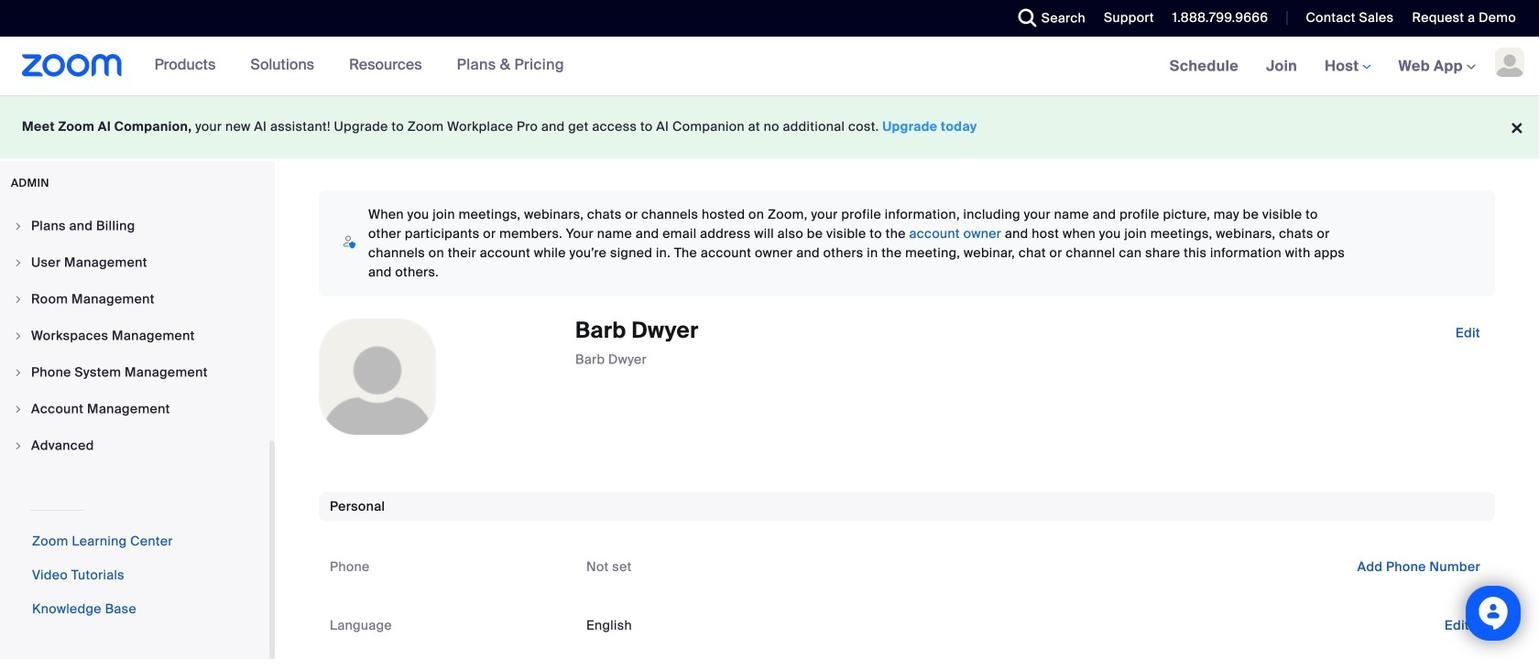 Task type: vqa. For each thing, say whether or not it's contained in the screenshot.
'Close' IMAGE in the right bottom of the page
no



Task type: locate. For each thing, give the bounding box(es) containing it.
right image for sixth menu item from the bottom of the admin menu menu
[[13, 257, 24, 268]]

6 right image from the top
[[13, 404, 24, 415]]

right image for 2nd menu item from the bottom
[[13, 404, 24, 415]]

right image for third menu item from the bottom
[[13, 367, 24, 378]]

meetings navigation
[[1156, 37, 1539, 97]]

2 right image from the top
[[13, 257, 24, 268]]

7 right image from the top
[[13, 441, 24, 452]]

5 right image from the top
[[13, 367, 24, 378]]

1 right image from the top
[[13, 221, 24, 232]]

right image for fourth menu item from the bottom of the admin menu menu
[[13, 331, 24, 342]]

right image for 1st menu item
[[13, 221, 24, 232]]

7 menu item from the top
[[0, 429, 269, 464]]

banner
[[0, 37, 1539, 97]]

zoom logo image
[[22, 54, 122, 77]]

profile picture image
[[1496, 48, 1525, 77]]

menu item
[[0, 209, 269, 244], [0, 246, 269, 280], [0, 282, 269, 317], [0, 319, 269, 354], [0, 356, 269, 390], [0, 392, 269, 427], [0, 429, 269, 464]]

footer
[[0, 95, 1539, 159]]

6 menu item from the top
[[0, 392, 269, 427]]

3 right image from the top
[[13, 294, 24, 305]]

4 right image from the top
[[13, 331, 24, 342]]

right image
[[13, 221, 24, 232], [13, 257, 24, 268], [13, 294, 24, 305], [13, 331, 24, 342], [13, 367, 24, 378], [13, 404, 24, 415], [13, 441, 24, 452]]



Task type: describe. For each thing, give the bounding box(es) containing it.
2 menu item from the top
[[0, 246, 269, 280]]

3 menu item from the top
[[0, 282, 269, 317]]

right image for 5th menu item from the bottom of the admin menu menu
[[13, 294, 24, 305]]

1 menu item from the top
[[0, 209, 269, 244]]

5 menu item from the top
[[0, 356, 269, 390]]

user photo image
[[320, 320, 435, 435]]

product information navigation
[[141, 37, 578, 95]]

4 menu item from the top
[[0, 319, 269, 354]]

edit user photo image
[[363, 369, 392, 386]]

admin menu menu
[[0, 209, 269, 466]]

right image for 7th menu item from the top
[[13, 441, 24, 452]]



